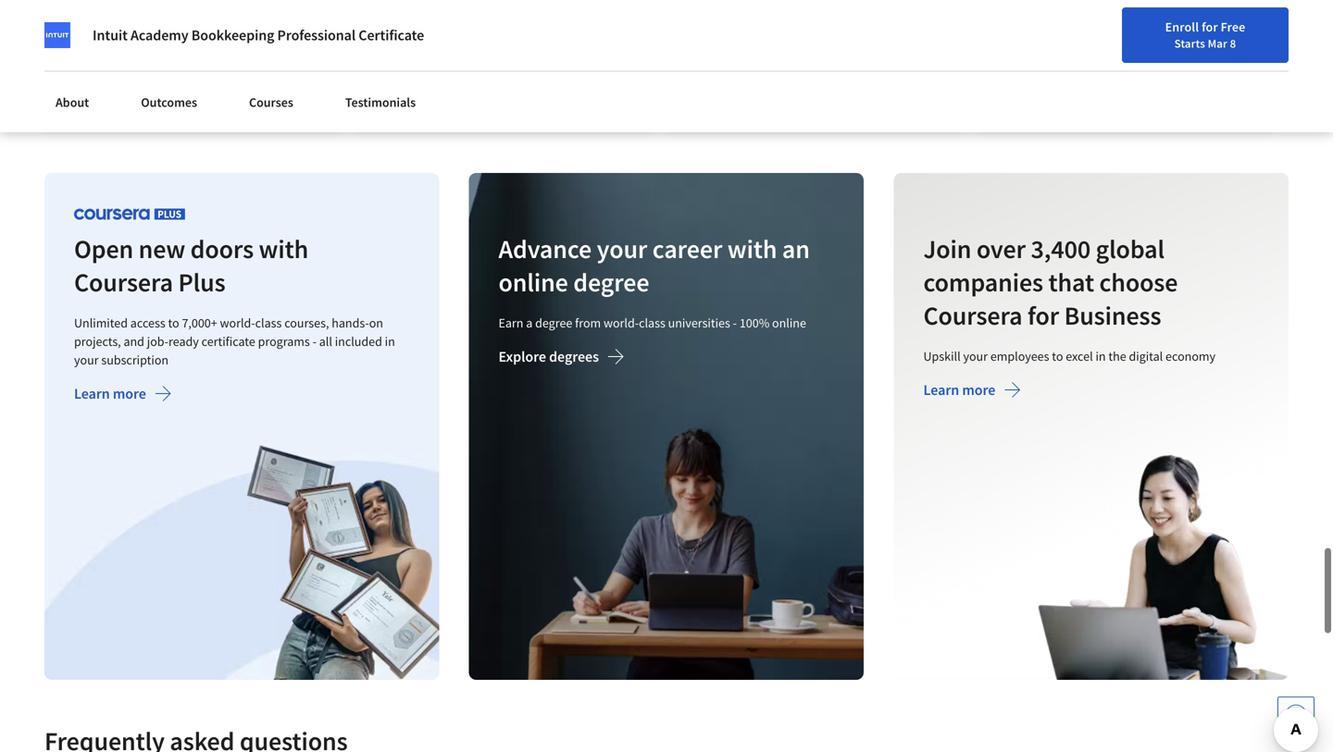 Task type: locate. For each thing, give the bounding box(es) containing it.
unlimited access to 7,000+ world-class courses, hands-on projects, and job-ready certificate programs - all included in your subscription
[[74, 315, 395, 369]]

world- right from
[[604, 315, 639, 332]]

advance
[[499, 233, 592, 266]]

for down the that
[[1028, 300, 1059, 332]]

2 vertical spatial to
[[1052, 348, 1063, 365]]

0 horizontal spatial -
[[313, 334, 317, 350]]

how left choose
[[370, 36, 399, 55]]

is inside double-entry accounting: what it is and how it works
[[271, 18, 281, 36]]

job-
[[147, 334, 169, 350]]

what right accounting:
[[223, 18, 256, 36]]

outcomes
[[141, 94, 197, 111]]

1 horizontal spatial how
[[370, 36, 399, 55]]

0 vertical spatial to
[[402, 36, 415, 55]]

courses
[[249, 94, 293, 111]]

2 how from the left
[[370, 36, 399, 55]]

unlimited
[[74, 315, 128, 332]]

1 horizontal spatial to
[[402, 36, 415, 55]]

world- up certificate
[[220, 315, 255, 332]]

1 vertical spatial online
[[773, 315, 807, 332]]

bookkeeping right academy
[[191, 26, 274, 44]]

english button
[[1002, 37, 1113, 97]]

article
[[59, 100, 94, 117], [370, 100, 405, 117]]

1 horizontal spatial learn more link
[[924, 381, 1022, 404]]

to up ready
[[168, 315, 179, 332]]

world-
[[220, 315, 255, 332], [604, 315, 639, 332]]

bookkeeping inside bookkeeping certification: what it is and how to choose the best one for you
[[370, 18, 453, 36]]

0 vertical spatial degree
[[574, 266, 650, 299]]

how inside bookkeeping certification: what it is and how to choose the best one for you
[[370, 36, 399, 55]]

it left professional
[[259, 18, 268, 36]]

employees
[[991, 348, 1050, 365]]

1 world- from the left
[[220, 315, 255, 332]]

coursera plus image
[[74, 209, 185, 220]]

projects,
[[74, 334, 121, 350]]

class for universities
[[639, 315, 666, 332]]

1 horizontal spatial -
[[733, 315, 737, 332]]

online
[[499, 266, 569, 299], [773, 315, 807, 332]]

degree right the a
[[536, 315, 573, 332]]

best
[[491, 36, 518, 55]]

tasks,
[[1137, 18, 1176, 36]]

that
[[1049, 266, 1094, 299]]

hands-
[[332, 315, 369, 332]]

bookkeeping
[[370, 18, 453, 36], [993, 18, 1075, 36], [191, 26, 274, 44]]

1 vertical spatial the
[[1109, 348, 1127, 365]]

1 horizontal spatial what
[[541, 18, 573, 36]]

open
[[74, 233, 133, 266]]

1 with from the left
[[259, 233, 309, 266]]

your for find
[[903, 58, 927, 75]]

with for career
[[728, 233, 777, 266]]

2 vertical spatial for
[[1028, 300, 1059, 332]]

online inside advance your career with an online degree
[[499, 266, 569, 299]]

2 class from the left
[[639, 315, 666, 332]]

courses,
[[284, 315, 329, 332]]

1 horizontal spatial class
[[639, 315, 666, 332]]

2 world- from the left
[[604, 315, 639, 332]]

excel
[[1066, 348, 1093, 365]]

more down subscription
[[113, 385, 146, 403]]

career
[[957, 58, 992, 75]]

for inside enroll for free starts mar 8
[[1202, 19, 1218, 35]]

learn down upskill
[[924, 381, 959, 400]]

article down certificate
[[370, 100, 405, 117]]

online down advance
[[499, 266, 569, 299]]

- left 100%
[[733, 315, 737, 332]]

and up courses
[[284, 18, 308, 36]]

class inside unlimited access to 7,000+ world-class courses, hands-on projects, and job-ready certificate programs - all included in your subscription
[[255, 315, 282, 332]]

and inside the bookkeeping services: tasks, tools, and more
[[1219, 18, 1243, 36]]

in right included
[[385, 334, 395, 350]]

your down projects,
[[74, 352, 99, 369]]

class for courses,
[[255, 315, 282, 332]]

for up mar
[[1202, 19, 1218, 35]]

1 horizontal spatial learn
[[924, 381, 959, 400]]

0 horizontal spatial degree
[[536, 315, 573, 332]]

degree up from
[[574, 266, 650, 299]]

1 vertical spatial -
[[313, 334, 317, 350]]

0 horizontal spatial online
[[499, 266, 569, 299]]

0 horizontal spatial the
[[467, 36, 488, 55]]

how inside double-entry accounting: what it is and how it works
[[59, 36, 88, 55]]

your right upskill
[[963, 348, 988, 365]]

0 horizontal spatial class
[[255, 315, 282, 332]]

1 what from the left
[[223, 18, 256, 36]]

bookkeeping for bookkeeping certification: what it is and how to choose the best one for you
[[370, 18, 453, 36]]

1 horizontal spatial with
[[728, 233, 777, 266]]

certificate
[[202, 334, 255, 350]]

2 horizontal spatial for
[[1202, 19, 1218, 35]]

class up programs
[[255, 315, 282, 332]]

bookkeeping up testimonials link
[[370, 18, 453, 36]]

more
[[962, 381, 996, 400], [113, 385, 146, 403]]

learn more down upskill
[[924, 381, 996, 400]]

is right one
[[588, 18, 599, 36]]

learn down projects,
[[74, 385, 110, 403]]

about link
[[44, 83, 100, 121]]

learn more
[[924, 381, 996, 400], [74, 385, 146, 403]]

1 horizontal spatial world-
[[604, 315, 639, 332]]

subscription
[[101, 352, 169, 369]]

coursera down open in the left of the page
[[74, 266, 173, 299]]

how down for individuals
[[59, 36, 88, 55]]

professional
[[277, 26, 356, 44]]

with left an
[[728, 233, 777, 266]]

degrees
[[549, 348, 599, 366]]

2 what from the left
[[541, 18, 573, 36]]

how
[[59, 36, 88, 55], [370, 36, 399, 55]]

is up courses
[[271, 18, 281, 36]]

0 horizontal spatial how
[[59, 36, 88, 55]]

0 horizontal spatial learn more
[[74, 385, 146, 403]]

and up subscription
[[124, 334, 144, 350]]

online right 100%
[[773, 315, 807, 332]]

global
[[1096, 233, 1165, 266]]

it inside bookkeeping certification: what it is and how to choose the best one for you
[[576, 18, 585, 36]]

1 horizontal spatial the
[[1109, 348, 1127, 365]]

the left digital
[[1109, 348, 1127, 365]]

0 horizontal spatial bookkeeping
[[191, 26, 274, 44]]

bookkeeping for bookkeeping services: tasks, tools, and more
[[993, 18, 1075, 36]]

7,000+
[[182, 315, 217, 332]]

1 horizontal spatial learn more
[[924, 381, 996, 400]]

to left excel
[[1052, 348, 1063, 365]]

coursera inside 'open new doors with coursera plus'
[[74, 266, 173, 299]]

and right tools,
[[1219, 18, 1243, 36]]

with inside 'open new doors with coursera plus'
[[259, 233, 309, 266]]

1 horizontal spatial bookkeeping
[[370, 18, 453, 36]]

to
[[402, 36, 415, 55], [168, 315, 179, 332], [1052, 348, 1063, 365]]

for individuals
[[30, 9, 123, 28]]

the
[[467, 36, 488, 55], [1109, 348, 1127, 365]]

explore degrees link
[[499, 348, 625, 371]]

0 horizontal spatial with
[[259, 233, 309, 266]]

your right find
[[903, 58, 927, 75]]

starts
[[1175, 36, 1206, 51]]

coursera
[[74, 266, 173, 299], [924, 300, 1023, 332]]

1 how from the left
[[59, 36, 88, 55]]

for
[[1202, 19, 1218, 35], [550, 36, 567, 55], [1028, 300, 1059, 332]]

to left choose
[[402, 36, 415, 55]]

the inside bookkeeping certification: what it is and how to choose the best one for you
[[467, 36, 488, 55]]

0 horizontal spatial is
[[271, 18, 281, 36]]

from
[[575, 315, 601, 332]]

your left career
[[597, 233, 648, 266]]

with inside advance your career with an online degree
[[728, 233, 777, 266]]

bookkeeping up 'english' button
[[993, 18, 1075, 36]]

0 horizontal spatial learn
[[74, 385, 110, 403]]

coursera down the companies
[[924, 300, 1023, 332]]

0 vertical spatial coursera
[[74, 266, 173, 299]]

the left best
[[467, 36, 488, 55]]

and right you
[[601, 18, 625, 36]]

100%
[[740, 315, 770, 332]]

with right doors
[[259, 233, 309, 266]]

1 horizontal spatial degree
[[574, 266, 650, 299]]

for inside bookkeeping certification: what it is and how to choose the best one for you
[[550, 36, 567, 55]]

what right best
[[541, 18, 573, 36]]

learn more link
[[924, 381, 1022, 404], [74, 385, 172, 408]]

1 class from the left
[[255, 315, 282, 332]]

0 horizontal spatial in
[[385, 334, 395, 350]]

1 vertical spatial to
[[168, 315, 179, 332]]

1 vertical spatial coursera
[[924, 300, 1023, 332]]

career
[[653, 233, 723, 266]]

-
[[733, 315, 737, 332], [313, 334, 317, 350]]

works
[[103, 36, 142, 55]]

and inside bookkeeping certification: what it is and how to choose the best one for you
[[601, 18, 625, 36]]

0 vertical spatial online
[[499, 266, 569, 299]]

- left all
[[313, 334, 317, 350]]

8
[[1230, 36, 1237, 51]]

accounting:
[[146, 18, 220, 36]]

digital
[[1129, 348, 1163, 365]]

learn more link down subscription
[[74, 385, 172, 408]]

0 horizontal spatial learn more link
[[74, 385, 172, 408]]

2 article from the left
[[370, 100, 405, 117]]

and inside double-entry accounting: what it is and how it works
[[284, 18, 308, 36]]

your inside advance your career with an online degree
[[597, 233, 648, 266]]

0 horizontal spatial to
[[168, 315, 179, 332]]

0 horizontal spatial coursera
[[74, 266, 173, 299]]

2 is from the left
[[588, 18, 599, 36]]

1 horizontal spatial is
[[588, 18, 599, 36]]

learn more link down upskill
[[924, 381, 1022, 404]]

in right excel
[[1096, 348, 1106, 365]]

article down coursera image
[[59, 100, 94, 117]]

what inside bookkeeping certification: what it is and how to choose the best one for you
[[541, 18, 573, 36]]

find
[[876, 58, 900, 75]]

0 horizontal spatial article
[[59, 100, 94, 117]]

1 horizontal spatial coursera
[[924, 300, 1023, 332]]

learn more down subscription
[[74, 385, 146, 403]]

bookkeeping services: tasks, tools, and more link
[[978, 2, 1274, 129]]

over
[[977, 233, 1026, 266]]

your inside unlimited access to 7,000+ world-class courses, hands-on projects, and job-ready certificate programs - all included in your subscription
[[74, 352, 99, 369]]

services:
[[1078, 18, 1134, 36]]

it left works
[[91, 36, 100, 55]]

class left universities at the top of page
[[639, 315, 666, 332]]

for left you
[[550, 36, 567, 55]]

1 is from the left
[[271, 18, 281, 36]]

0 horizontal spatial more
[[113, 385, 146, 403]]

1 horizontal spatial for
[[1028, 300, 1059, 332]]

class
[[255, 315, 282, 332], [639, 315, 666, 332]]

and
[[284, 18, 308, 36], [601, 18, 625, 36], [1219, 18, 1243, 36], [124, 334, 144, 350]]

degree inside advance your career with an online degree
[[574, 266, 650, 299]]

0 vertical spatial for
[[1202, 19, 1218, 35]]

for inside join over 3,400 global companies that choose coursera for business
[[1028, 300, 1059, 332]]

testimonials
[[345, 94, 416, 111]]

article for how
[[59, 100, 94, 117]]

plus
[[178, 266, 226, 299]]

None search field
[[264, 49, 570, 86]]

1 horizontal spatial more
[[962, 381, 996, 400]]

2 horizontal spatial bookkeeping
[[993, 18, 1075, 36]]

it right one
[[576, 18, 585, 36]]

choose
[[418, 36, 464, 55]]

bookkeeping services: tasks, tools, and more
[[993, 18, 1243, 55]]

bookkeeping inside the bookkeeping services: tasks, tools, and more
[[993, 18, 1075, 36]]

2 with from the left
[[728, 233, 777, 266]]

- inside unlimited access to 7,000+ world-class courses, hands-on projects, and job-ready certificate programs - all included in your subscription
[[313, 334, 317, 350]]

1 vertical spatial degree
[[536, 315, 573, 332]]

0 vertical spatial the
[[467, 36, 488, 55]]

your
[[903, 58, 927, 75], [597, 233, 648, 266], [963, 348, 988, 365], [74, 352, 99, 369]]

1 article from the left
[[59, 100, 94, 117]]

2 horizontal spatial it
[[576, 18, 585, 36]]

0 horizontal spatial what
[[223, 18, 256, 36]]

1 vertical spatial for
[[550, 36, 567, 55]]

world- inside unlimited access to 7,000+ world-class courses, hands-on projects, and job-ready certificate programs - all included in your subscription
[[220, 315, 255, 332]]

help center image
[[1285, 705, 1308, 727]]

1 horizontal spatial article
[[370, 100, 405, 117]]

0 horizontal spatial for
[[550, 36, 567, 55]]

coursera inside join over 3,400 global companies that choose coursera for business
[[924, 300, 1023, 332]]

more down employees
[[962, 381, 996, 400]]

advance your career with an online degree
[[499, 233, 810, 299]]

1 horizontal spatial in
[[1096, 348, 1106, 365]]

0 horizontal spatial world-
[[220, 315, 255, 332]]

learn
[[924, 381, 959, 400], [74, 385, 110, 403]]



Task type: vqa. For each thing, say whether or not it's contained in the screenshot.
"¹Lightcast™"
no



Task type: describe. For each thing, give the bounding box(es) containing it.
to inside bookkeeping certification: what it is and how to choose the best one for you
[[402, 36, 415, 55]]

choose
[[1100, 266, 1178, 299]]

double-
[[59, 18, 109, 36]]

about
[[56, 94, 89, 111]]

outcomes link
[[130, 83, 208, 121]]

tools,
[[1179, 18, 1216, 36]]

your for advance
[[597, 233, 648, 266]]

double-entry accounting: what it is and how it works
[[59, 18, 308, 55]]

academy
[[131, 26, 189, 44]]

with for doors
[[259, 233, 309, 266]]

in inside unlimited access to 7,000+ world-class courses, hands-on projects, and job-ready certificate programs - all included in your subscription
[[385, 334, 395, 350]]

join over 3,400 global companies that choose coursera for business
[[924, 233, 1178, 332]]

what inside double-entry accounting: what it is and how it works
[[223, 18, 256, 36]]

for
[[30, 9, 50, 28]]

bookkeeping certification: what it is and how to choose the best one for you
[[370, 18, 625, 55]]

3,400
[[1031, 233, 1091, 266]]

ready
[[169, 334, 199, 350]]

access
[[130, 315, 166, 332]]

join
[[924, 233, 972, 266]]

on
[[369, 315, 383, 332]]

your for upskill
[[963, 348, 988, 365]]

earn a degree from world-class universities - 100% online
[[499, 315, 807, 332]]

courses link
[[238, 83, 305, 121]]

find your new career
[[876, 58, 992, 75]]

intuit
[[93, 26, 128, 44]]

more for the right learn more link
[[962, 381, 996, 400]]

0 vertical spatial -
[[733, 315, 737, 332]]

more
[[993, 36, 1024, 55]]

2 horizontal spatial to
[[1052, 348, 1063, 365]]

companies
[[924, 266, 1044, 299]]

more for left learn more link
[[113, 385, 146, 403]]

new
[[930, 58, 954, 75]]

explore degrees
[[499, 348, 599, 366]]

certificate
[[359, 26, 424, 44]]

1 horizontal spatial online
[[773, 315, 807, 332]]

learn for left learn more link
[[74, 385, 110, 403]]

testimonials link
[[334, 83, 427, 121]]

one
[[521, 36, 547, 55]]

enroll
[[1166, 19, 1199, 35]]

intuit academy bookkeeping professional certificate
[[93, 26, 424, 44]]

0 horizontal spatial it
[[91, 36, 100, 55]]

coursera image
[[22, 52, 140, 82]]

universities
[[668, 315, 731, 332]]

earn
[[499, 315, 524, 332]]

world- for from
[[604, 315, 639, 332]]

a
[[526, 315, 533, 332]]

show notifications image
[[1140, 60, 1162, 82]]

included
[[335, 334, 382, 350]]

certification:
[[456, 18, 538, 36]]

learn for the right learn more link
[[924, 381, 959, 400]]

doors
[[190, 233, 254, 266]]

is inside bookkeeping certification: what it is and how to choose the best one for you
[[588, 18, 599, 36]]

explore
[[499, 348, 546, 366]]

an
[[783, 233, 810, 266]]

individuals
[[53, 9, 123, 28]]

1 horizontal spatial it
[[259, 18, 268, 36]]

article for to
[[370, 100, 405, 117]]

upskill
[[924, 348, 961, 365]]

programs
[[258, 334, 310, 350]]

to inside unlimited access to 7,000+ world-class courses, hands-on projects, and job-ready certificate programs - all included in your subscription
[[168, 315, 179, 332]]

business
[[1064, 300, 1162, 332]]

you
[[570, 36, 593, 55]]

free
[[1221, 19, 1246, 35]]

new
[[139, 233, 185, 266]]

learn more for the right learn more link
[[924, 381, 996, 400]]

all
[[319, 334, 332, 350]]

mar
[[1208, 36, 1228, 51]]

upskill your employees to excel in the digital economy
[[924, 348, 1216, 365]]

learn more for left learn more link
[[74, 385, 146, 403]]

find your new career link
[[867, 56, 1002, 79]]

open new doors with coursera plus
[[74, 233, 309, 299]]

enroll for free starts mar 8
[[1166, 19, 1246, 51]]

english
[[1035, 58, 1080, 76]]

and inside unlimited access to 7,000+ world-class courses, hands-on projects, and job-ready certificate programs - all included in your subscription
[[124, 334, 144, 350]]

world- for 7,000+
[[220, 315, 255, 332]]

economy
[[1166, 348, 1216, 365]]

intuit image
[[44, 22, 70, 48]]

entry
[[109, 18, 143, 36]]



